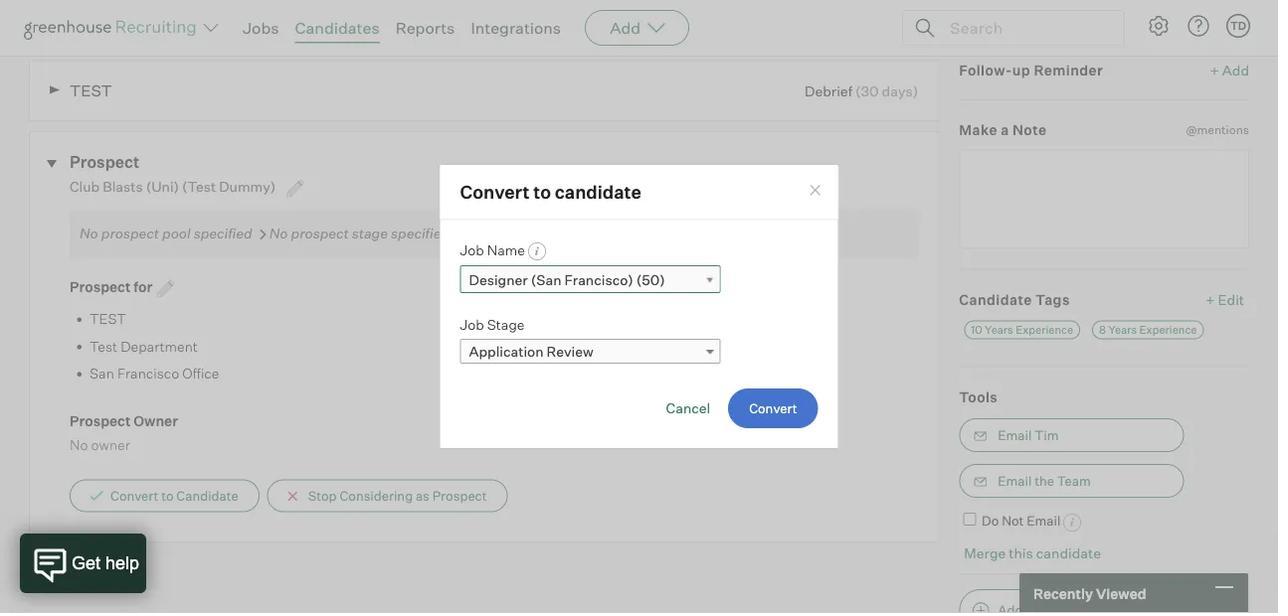 Task type: describe. For each thing, give the bounding box(es) containing it.
(san
[[531, 272, 562, 289]]

merge this candidate link
[[964, 545, 1101, 562]]

feed
[[159, 5, 191, 22]]

convert to candidate button
[[70, 480, 259, 513]]

test for test test department san francisco office
[[90, 310, 126, 328]]

application review
[[469, 343, 594, 361]]

integrations
[[471, 18, 561, 38]]

8 years experience
[[1099, 323, 1197, 337]]

10 years experience
[[971, 323, 1073, 337]]

department
[[121, 337, 198, 355]]

cancel link
[[666, 400, 711, 417]]

prospect for pool
[[101, 224, 159, 242]]

convert to candidate
[[460, 181, 642, 203]]

td
[[1230, 19, 1247, 32]]

francisco
[[117, 365, 179, 382]]

do not email
[[982, 513, 1061, 529]]

recently
[[1034, 585, 1093, 603]]

merge this candidate
[[964, 545, 1101, 562]]

application
[[469, 343, 544, 361]]

application review link
[[460, 339, 721, 364]]

san
[[90, 365, 114, 382]]

years for 10
[[985, 323, 1013, 337]]

considering
[[340, 488, 413, 504]]

make
[[959, 121, 998, 139]]

none submit inside convert to candidate dialog
[[728, 389, 818, 429]]

jobs link
[[243, 18, 279, 38]]

recently viewed
[[1034, 585, 1147, 603]]

prospect for prospect for
[[70, 278, 131, 296]]

experience for 8 years experience
[[1139, 323, 1197, 337]]

name
[[487, 241, 525, 259]]

test test department san francisco office
[[90, 310, 219, 382]]

job stage
[[460, 316, 525, 333]]

job for job stage
[[460, 316, 484, 333]]

stage
[[487, 316, 525, 333]]

reminder
[[1034, 61, 1103, 79]]

+ edit link
[[1201, 286, 1249, 313]]

the
[[1035, 474, 1054, 490]]

on 1 job link
[[29, 5, 83, 34]]

viewed
[[1096, 585, 1147, 603]]

add inside + add link
[[1222, 61, 1249, 79]]

prospect owner no owner
[[70, 412, 178, 454]]

activity
[[106, 5, 156, 22]]

candidates
[[295, 18, 380, 38]]

candidate inside button
[[176, 488, 239, 504]]

(50)
[[636, 272, 665, 289]]

no prospect stage specified
[[269, 224, 450, 242]]

as
[[416, 488, 430, 504]]

club blasts (uni) (test dummy)
[[70, 178, 279, 196]]

stop
[[308, 488, 337, 504]]

job name
[[460, 241, 525, 259]]

days)
[[882, 82, 918, 100]]

do
[[982, 513, 999, 529]]

up
[[1012, 61, 1031, 79]]

debrief (30 days)
[[805, 82, 918, 100]]

review
[[547, 343, 594, 361]]

td button
[[1223, 10, 1254, 42]]

activity feed
[[106, 5, 191, 22]]

prospect for prospect owner no owner
[[70, 412, 131, 429]]

add inside add popup button
[[610, 18, 641, 38]]

+ for + edit
[[1206, 291, 1215, 308]]

+ add
[[1210, 61, 1249, 79]]

10
[[971, 323, 983, 337]]

prospect inside button
[[432, 488, 487, 504]]

designer (san francisco) (50)
[[469, 272, 665, 289]]

to for candidate
[[161, 488, 174, 504]]

stage
[[352, 224, 388, 242]]

Search text field
[[945, 13, 1106, 42]]

blasts
[[103, 178, 143, 196]]

candidate for merge this candidate
[[1036, 545, 1101, 562]]

no for no prospect pool specified
[[80, 224, 98, 242]]

details link
[[214, 5, 259, 34]]

8 years experience link
[[1092, 321, 1204, 340]]

designer
[[469, 272, 528, 289]]



Task type: vqa. For each thing, say whether or not it's contained in the screenshot.
Convert within the dialog
yes



Task type: locate. For each thing, give the bounding box(es) containing it.
(30
[[856, 82, 879, 100]]

dummy)
[[219, 178, 276, 196]]

convert for convert to candidate
[[110, 488, 159, 504]]

designer (san francisco) (50) link
[[460, 266, 721, 294]]

convert inside dialog
[[460, 181, 530, 203]]

to up the (san
[[533, 181, 551, 203]]

0 vertical spatial to
[[533, 181, 551, 203]]

greenhouse recruiting image
[[24, 16, 203, 40]]

to inside button
[[161, 488, 174, 504]]

specified for no prospect stage specified
[[391, 224, 450, 242]]

prospect for
[[70, 278, 155, 296]]

candidate for convert to candidate
[[555, 181, 642, 203]]

years
[[985, 323, 1013, 337], [1109, 323, 1137, 337]]

test down 'greenhouse recruiting' 'image'
[[70, 81, 112, 101]]

tags
[[1036, 291, 1070, 308]]

candidate inside dialog
[[555, 181, 642, 203]]

0 vertical spatial email
[[998, 428, 1032, 444]]

job left stage
[[460, 316, 484, 333]]

owner
[[134, 412, 178, 429]]

(uni)
[[146, 178, 179, 196]]

job
[[59, 5, 83, 22], [460, 241, 484, 259], [460, 316, 484, 333]]

debrief
[[805, 82, 853, 100]]

None text field
[[959, 150, 1249, 249]]

merge
[[964, 545, 1006, 562]]

email for email the team
[[998, 474, 1032, 490]]

1 years from the left
[[985, 323, 1013, 337]]

stop considering as prospect
[[308, 488, 487, 504]]

0 vertical spatial test
[[70, 81, 112, 101]]

2 experience from the left
[[1139, 323, 1197, 337]]

email tim
[[998, 428, 1059, 444]]

prospect left pool
[[101, 224, 159, 242]]

prospect up blasts
[[70, 152, 139, 172]]

to down owner
[[161, 488, 174, 504]]

1 experience from the left
[[1016, 323, 1073, 337]]

2 years from the left
[[1109, 323, 1137, 337]]

email left the
[[998, 474, 1032, 490]]

email
[[998, 428, 1032, 444], [998, 474, 1032, 490], [1027, 513, 1061, 529]]

8
[[1099, 323, 1106, 337]]

job right 1
[[59, 5, 83, 22]]

1 horizontal spatial add
[[1222, 61, 1249, 79]]

0 horizontal spatial experience
[[1016, 323, 1073, 337]]

0 vertical spatial add
[[610, 18, 641, 38]]

team
[[1057, 474, 1091, 490]]

email right not
[[1027, 513, 1061, 529]]

jobs
[[243, 18, 279, 38]]

+ edit
[[1206, 291, 1244, 308]]

candidate up 'recently'
[[1036, 545, 1101, 562]]

tools
[[959, 389, 998, 406]]

email left tim on the bottom of the page
[[998, 428, 1032, 444]]

1 horizontal spatial experience
[[1139, 323, 1197, 337]]

to for candidate
[[533, 181, 551, 203]]

convert for convert to candidate
[[460, 181, 530, 203]]

0 vertical spatial candidate
[[959, 291, 1032, 308]]

cancel
[[666, 400, 711, 417]]

follow-up reminder
[[959, 61, 1103, 79]]

years for 8
[[1109, 323, 1137, 337]]

specified right pool
[[194, 224, 252, 242]]

1 vertical spatial email
[[998, 474, 1032, 490]]

no left owner
[[70, 436, 88, 454]]

a
[[1001, 121, 1009, 139]]

candidate up "10"
[[959, 291, 1032, 308]]

candidate down owner
[[176, 488, 239, 504]]

1 vertical spatial +
[[1206, 291, 1215, 308]]

1 vertical spatial add
[[1222, 61, 1249, 79]]

0 horizontal spatial prospect
[[101, 224, 159, 242]]

10 years experience link
[[964, 321, 1080, 340]]

@mentions link
[[1186, 120, 1249, 140]]

specified for no prospect pool specified
[[194, 224, 252, 242]]

candidates link
[[295, 18, 380, 38]]

prospect for stage
[[291, 224, 349, 242]]

prospect for prospect
[[70, 152, 139, 172]]

test for test
[[70, 81, 112, 101]]

1 horizontal spatial specified
[[391, 224, 450, 242]]

specified
[[194, 224, 252, 242], [391, 224, 450, 242]]

email for email tim
[[998, 428, 1032, 444]]

tim
[[1035, 428, 1059, 444]]

1 vertical spatial candidate
[[1036, 545, 1101, 562]]

1 vertical spatial candidate
[[176, 488, 239, 504]]

experience for 10 years experience
[[1016, 323, 1073, 337]]

1
[[51, 5, 56, 22]]

reports link
[[396, 18, 455, 38]]

None submit
[[728, 389, 818, 429]]

office
[[182, 365, 219, 382]]

experience right 8
[[1139, 323, 1197, 337]]

prospect
[[70, 152, 139, 172], [70, 278, 131, 296], [70, 412, 131, 429], [432, 488, 487, 504]]

this
[[1009, 545, 1033, 562]]

experience down tags
[[1016, 323, 1073, 337]]

linkedin link
[[282, 5, 339, 34]]

+
[[1210, 61, 1219, 79], [1206, 291, 1215, 308]]

follow-
[[959, 61, 1012, 79]]

job left name
[[460, 241, 484, 259]]

years right 8
[[1109, 323, 1137, 337]]

0 horizontal spatial candidate
[[176, 488, 239, 504]]

test
[[90, 337, 117, 355]]

candidate up francisco)
[[555, 181, 642, 203]]

email the team button
[[959, 465, 1184, 499]]

email inside button
[[998, 428, 1032, 444]]

owner
[[91, 436, 130, 454]]

1 horizontal spatial to
[[533, 181, 551, 203]]

0 horizontal spatial years
[[985, 323, 1013, 337]]

to inside dialog
[[533, 181, 551, 203]]

@mentions
[[1186, 122, 1249, 137]]

0 horizontal spatial to
[[161, 488, 174, 504]]

email inside button
[[998, 474, 1032, 490]]

follow link
[[1207, 7, 1249, 26]]

2 vertical spatial job
[[460, 316, 484, 333]]

note
[[1013, 121, 1047, 139]]

0 vertical spatial job
[[59, 5, 83, 22]]

1 horizontal spatial prospect
[[291, 224, 349, 242]]

prospect up owner
[[70, 412, 131, 429]]

+ for + add
[[1210, 61, 1219, 79]]

experience
[[1016, 323, 1073, 337], [1139, 323, 1197, 337]]

Do Not Email checkbox
[[963, 513, 976, 526]]

convert to candidate dialog
[[439, 164, 839, 450]]

candidate
[[555, 181, 642, 203], [1036, 545, 1101, 562]]

convert up job name
[[460, 181, 530, 203]]

club
[[70, 178, 100, 196]]

1 prospect from the left
[[101, 224, 159, 242]]

2 prospect from the left
[[291, 224, 349, 242]]

0 vertical spatial candidate
[[555, 181, 642, 203]]

+ inside 'link'
[[1206, 291, 1215, 308]]

(test
[[182, 178, 216, 196]]

specified right stage
[[391, 224, 450, 242]]

pool
[[162, 224, 191, 242]]

1 specified from the left
[[194, 224, 252, 242]]

reports
[[396, 18, 455, 38]]

0 vertical spatial convert
[[460, 181, 530, 203]]

test inside test test department san francisco office
[[90, 310, 126, 328]]

configure image
[[1147, 14, 1171, 38]]

francisco)
[[565, 272, 633, 289]]

2 vertical spatial email
[[1027, 513, 1061, 529]]

1 vertical spatial convert
[[110, 488, 159, 504]]

1 vertical spatial to
[[161, 488, 174, 504]]

prospect
[[101, 224, 159, 242], [291, 224, 349, 242]]

2 specified from the left
[[391, 224, 450, 242]]

edit
[[1218, 291, 1244, 308]]

1 horizontal spatial years
[[1109, 323, 1137, 337]]

td button
[[1227, 14, 1250, 38]]

convert
[[460, 181, 530, 203], [110, 488, 159, 504]]

email the team
[[998, 474, 1091, 490]]

to
[[533, 181, 551, 203], [161, 488, 174, 504]]

1 vertical spatial job
[[460, 241, 484, 259]]

years right "10"
[[985, 323, 1013, 337]]

test
[[70, 81, 112, 101], [90, 310, 126, 328]]

integrations link
[[471, 18, 561, 38]]

job for job name
[[460, 241, 484, 259]]

0 horizontal spatial convert
[[110, 488, 159, 504]]

0 horizontal spatial specified
[[194, 224, 252, 242]]

activity feed link
[[106, 5, 191, 34]]

convert inside button
[[110, 488, 159, 504]]

prospect inside prospect owner no owner
[[70, 412, 131, 429]]

candidate tags
[[959, 291, 1070, 308]]

convert down owner
[[110, 488, 159, 504]]

email tim button
[[959, 419, 1184, 453]]

prospect right as
[[432, 488, 487, 504]]

details
[[214, 5, 259, 22]]

no down the dummy)
[[269, 224, 288, 242]]

1 horizontal spatial candidate
[[959, 291, 1032, 308]]

no down club
[[80, 224, 98, 242]]

not
[[1002, 513, 1024, 529]]

no prospect pool specified
[[80, 224, 252, 242]]

1 horizontal spatial candidate
[[1036, 545, 1101, 562]]

1 horizontal spatial convert
[[460, 181, 530, 203]]

0 horizontal spatial add
[[610, 18, 641, 38]]

1 vertical spatial test
[[90, 310, 126, 328]]

test up the test
[[90, 310, 126, 328]]

prospect left stage
[[291, 224, 349, 242]]

make a note
[[959, 121, 1047, 139]]

close image
[[807, 183, 823, 198]]

on
[[29, 5, 48, 22]]

0 vertical spatial +
[[1210, 61, 1219, 79]]

follow
[[1207, 8, 1249, 25]]

prospect left for
[[70, 278, 131, 296]]

on 1 job
[[29, 5, 83, 22]]

no inside prospect owner no owner
[[70, 436, 88, 454]]

stop considering as prospect button
[[267, 480, 508, 513]]

linkedin
[[282, 5, 339, 22]]

no for no prospect stage specified
[[269, 224, 288, 242]]

0 horizontal spatial candidate
[[555, 181, 642, 203]]



